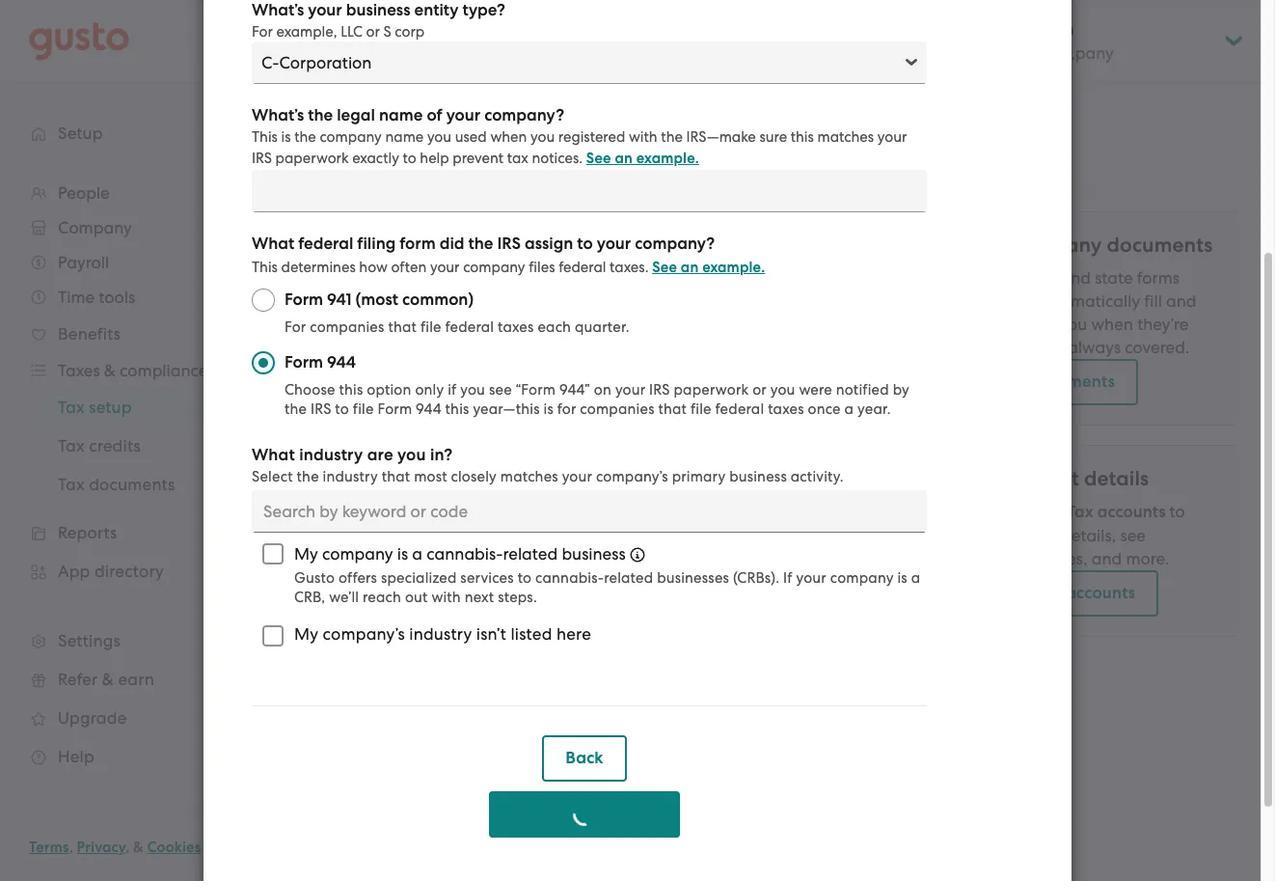 Task type: locate. For each thing, give the bounding box(es) containing it.
with up see an example.
[[629, 128, 658, 146]]

1 what from the top
[[252, 234, 295, 254]]

company right if
[[831, 569, 894, 587]]

what for what federal filing form did the irs assign to your company?
[[252, 234, 295, 254]]

2 horizontal spatial a
[[912, 569, 921, 587]]

form
[[400, 234, 436, 254]]

1 vertical spatial name
[[385, 128, 424, 146]]

2 vertical spatial form
[[378, 401, 412, 418]]

0 horizontal spatial when
[[491, 128, 527, 146]]

1 vertical spatial taxes
[[768, 401, 805, 418]]

0 horizontal spatial see
[[489, 381, 512, 399]]

and right the fill
[[1167, 291, 1197, 311]]

your inside see your irs and state forms here. we automatically fill and file them for you when they're due so you're always covered.
[[996, 268, 1030, 288]]

what's inside what's your business entity type? for example, llc or s corp
[[252, 0, 304, 20]]

business inside the what industry are you in? select the industry that most closely matches your company's primary business activity.
[[730, 468, 787, 485]]

documents up forms
[[1107, 233, 1214, 258]]

a inside gusto offers specialized services to cannabis-related businesses (crbs). if your company is a crb, we'll reach out with next steps.
[[912, 569, 921, 587]]

see
[[489, 381, 512, 399], [1121, 526, 1146, 545]]

2 vertical spatial business
[[562, 544, 626, 564]]

irs inside what federal filing form did the irs assign to your company? this determines how often your company files federal taxes. see an example.
[[498, 234, 521, 254]]

what's for what's your business entity type? for example, llc or s corp
[[252, 0, 304, 20]]

1 horizontal spatial paperwork
[[674, 381, 749, 399]]

view documents
[[988, 372, 1116, 392]]

,
[[69, 839, 73, 856], [126, 839, 130, 856]]

name down what's the legal name of your company?
[[385, 128, 424, 146]]

gusto offers specialized services to cannabis-related businesses (crbs). if your company is a crb, we'll reach out with next steps.
[[294, 569, 921, 606]]

to left help
[[403, 150, 417, 167]]

tax inside 'button'
[[1035, 583, 1062, 603]]

see an example. button right taxes. at the top of the page
[[653, 256, 766, 279]]

you down automatically
[[1060, 315, 1088, 334]]

for down 944"
[[558, 401, 577, 418]]

business left activity.
[[730, 468, 787, 485]]

to up steps.
[[518, 569, 532, 587]]

0 vertical spatial my
[[294, 544, 318, 564]]

cannabis- up 'services' in the bottom left of the page
[[427, 544, 503, 564]]

your inside what's your business entity type? for example, llc or s corp
[[308, 0, 342, 20]]

None radio
[[252, 289, 275, 312]]

what inside what federal filing form did the irs assign to your company? this determines how often your company files federal taxes. see an example.
[[252, 234, 295, 254]]

"form
[[516, 381, 556, 399]]

your inside 'form 944 choose this option only if you see "form 944" on your irs paperwork or you were notified by the irs to file form 944 this year—this is for companies that file federal taxes once a year.'
[[616, 381, 646, 399]]

companies down 941 on the top left of page
[[310, 318, 385, 336]]

tax for tax accounts
[[1067, 502, 1094, 522]]

for up you're
[[1035, 315, 1056, 334]]

1 horizontal spatial or
[[753, 381, 767, 399]]

2 what's from the top
[[252, 105, 304, 125]]

is inside 'form 944 choose this option only if you see "form 944" on your irs paperwork or you were notified by the irs to file form 944 this year—this is for companies that file federal taxes once a year.'
[[544, 401, 554, 418]]

form down option
[[378, 401, 412, 418]]

cannabis- up steps.
[[536, 569, 604, 587]]

federal up determines
[[300, 211, 387, 241]]

1 my from the top
[[294, 544, 318, 564]]

example. inside what federal filing form did the irs assign to your company? this determines how often your company files federal taxes. see an example.
[[703, 259, 766, 276]]

company's inside the what industry are you in? select the industry that most closely matches your company's primary business activity.
[[596, 468, 669, 485]]

tax down the legal
[[300, 140, 354, 180]]

see an example. button down registered
[[587, 147, 700, 170]]

1 horizontal spatial company?
[[635, 234, 715, 254]]

1 vertical spatial what
[[252, 445, 295, 465]]

0 horizontal spatial for
[[252, 23, 273, 41]]

my down crb,
[[294, 625, 319, 644]]

matches right the 'sure'
[[818, 128, 874, 146]]

to
[[403, 150, 417, 167], [577, 234, 593, 254], [335, 401, 349, 418], [1170, 502, 1186, 521], [518, 569, 532, 587], [1015, 583, 1031, 603]]

1 horizontal spatial with
[[629, 128, 658, 146]]

select
[[252, 468, 293, 485]]

0 vertical spatial with
[[629, 128, 658, 146]]

for inside form 941 (most common) for companies that file federal taxes each quarter.
[[285, 318, 306, 336]]

0 vertical spatial business
[[346, 0, 411, 20]]

(crbs).
[[733, 569, 780, 587]]

paperwork down the legal
[[276, 150, 349, 167]]

that
[[388, 318, 417, 336], [659, 401, 687, 418], [382, 468, 410, 485]]

0 vertical spatial companies
[[310, 318, 385, 336]]

with right out
[[432, 589, 461, 606]]

crb,
[[294, 589, 326, 606]]

1 vertical spatial that
[[659, 401, 687, 418]]

0 vertical spatial cannabis-
[[427, 544, 503, 564]]

setup
[[361, 140, 446, 180]]

company's up what industry are you in? field
[[596, 468, 669, 485]]

taxes
[[498, 318, 534, 336], [768, 401, 805, 418]]

to right go in the bottom of the page
[[1015, 583, 1031, 603]]

1 vertical spatial when
[[1092, 315, 1134, 334]]

a
[[845, 401, 854, 418], [412, 544, 423, 564], [912, 569, 921, 587]]

they're
[[1138, 315, 1189, 334]]

companies
[[310, 318, 385, 336], [580, 401, 655, 418]]

company up automatically
[[1013, 233, 1102, 258]]

example,
[[276, 23, 337, 41]]

0 vertical spatial example.
[[637, 150, 700, 167]]

to manage the details, see individual taxes, and more.
[[964, 502, 1186, 568]]

1 this from the top
[[252, 128, 278, 146]]

company? inside what federal filing form did the irs assign to your company? this determines how often your company files federal taxes. see an example.
[[635, 234, 715, 254]]

None radio
[[252, 351, 275, 374]]

activity.
[[791, 468, 844, 485]]

1 vertical spatial an
[[681, 259, 699, 276]]

2 vertical spatial a
[[912, 569, 921, 587]]

out
[[405, 589, 428, 606]]

944"
[[560, 381, 591, 399]]

file
[[964, 315, 988, 334], [421, 318, 442, 336], [353, 401, 374, 418], [691, 401, 712, 418]]

0 horizontal spatial company's
[[323, 625, 405, 644]]

2 vertical spatial that
[[382, 468, 410, 485]]

1 horizontal spatial a
[[845, 401, 854, 418]]

1 vertical spatial industry
[[323, 468, 378, 485]]

that inside form 941 (most common) for companies that file federal taxes each quarter.
[[388, 318, 417, 336]]

what federal filing form did the irs assign to your company? this determines how often your company files federal taxes. see an example.
[[252, 234, 766, 276]]

irs
[[252, 150, 272, 167], [498, 234, 521, 254], [1034, 268, 1057, 288], [650, 381, 670, 399], [311, 401, 332, 418]]

1 horizontal spatial see
[[1121, 526, 1146, 545]]

account
[[1003, 466, 1080, 491]]

see inside what federal filing form did the irs assign to your company? this determines how often your company files federal taxes. see an example.
[[653, 259, 678, 276]]

business
[[346, 0, 411, 20], [730, 468, 787, 485], [562, 544, 626, 564]]

and down details,
[[1092, 549, 1123, 568]]

1 horizontal spatial ,
[[126, 839, 130, 856]]

see up the more. on the right bottom of the page
[[1121, 526, 1146, 545]]

is inside gusto offers specialized services to cannabis-related businesses (crbs). if your company is a crb, we'll reach out with next steps.
[[898, 569, 908, 587]]

federal down federal tax setup
[[383, 252, 440, 271]]

&
[[133, 839, 144, 856]]

if
[[448, 381, 457, 399]]

the inside 'form 944 choose this option only if you see "form 944" on your irs paperwork or you were notified by the irs to file form 944 this year—this is for companies that file federal taxes once a year.'
[[285, 401, 307, 418]]

gusto
[[294, 569, 335, 587]]

1 horizontal spatial and
[[1092, 549, 1123, 568]]

federal down type
[[445, 318, 494, 336]]

federal
[[298, 234, 353, 254], [559, 259, 606, 276], [445, 318, 494, 336], [716, 401, 765, 418]]

form for form 944
[[285, 352, 323, 373]]

only
[[415, 381, 444, 399]]

0 vertical spatial this
[[252, 128, 278, 146]]

2 what from the top
[[252, 445, 295, 465]]

for left example,
[[252, 23, 273, 41]]

this inside this is the company name you used when you registered with the irs—make sure this matches your irs paperwork exactly to help prevent tax notices.
[[252, 128, 278, 146]]

tax down taxes,
[[1035, 583, 1062, 603]]

reach
[[363, 589, 402, 606]]

1 vertical spatial with
[[432, 589, 461, 606]]

dialog
[[0, 0, 1276, 881]]

file down option
[[353, 401, 374, 418]]

tax up details,
[[1067, 502, 1094, 522]]

a down notified
[[845, 401, 854, 418]]

you up notices.
[[531, 128, 555, 146]]

that inside 'form 944 choose this option only if you see "form 944" on your irs paperwork or you were notified by the irs to file form 944 this year—this is for companies that file federal taxes once a year.'
[[659, 401, 687, 418]]

0 vertical spatial company's
[[596, 468, 669, 485]]

0 vertical spatial what
[[252, 234, 295, 254]]

registered
[[559, 128, 626, 146]]

2 horizontal spatial see
[[964, 268, 992, 288]]

companies down on
[[580, 401, 655, 418]]

0 horizontal spatial 944
[[327, 352, 356, 373]]

company? up tax
[[485, 105, 565, 125]]

see an example. button for what federal filing form did the irs assign to your company?
[[653, 256, 766, 279]]

1 vertical spatial example.
[[703, 259, 766, 276]]

0 vertical spatial see an example. button
[[587, 147, 700, 170]]

cookies button
[[147, 836, 201, 859]]

if
[[784, 569, 793, 587]]

tax accounts
[[1067, 502, 1166, 522]]

0 vertical spatial this
[[791, 128, 814, 146]]

0 horizontal spatial business
[[346, 0, 411, 20]]

0 vertical spatial for
[[1035, 315, 1056, 334]]

the inside what federal filing form did the irs assign to your company? this determines how often your company files federal taxes. see an example.
[[469, 234, 494, 254]]

0 horizontal spatial ,
[[69, 839, 73, 856]]

company?
[[485, 105, 565, 125], [635, 234, 715, 254]]

see down registered
[[587, 150, 612, 167]]

name inside this is the company name you used when you registered with the irs—make sure this matches your irs paperwork exactly to help prevent tax notices.
[[385, 128, 424, 146]]

what up 'select'
[[252, 445, 295, 465]]

what's left the legal
[[252, 105, 304, 125]]

1 vertical spatial company's
[[323, 625, 405, 644]]

my company's industry isn't listed here
[[294, 625, 592, 644]]

0 vertical spatial an
[[615, 150, 633, 167]]

business up s
[[346, 0, 411, 20]]

business up gusto offers specialized services to cannabis-related businesses (crbs). if your company is a crb, we'll reach out with next steps. at the bottom
[[562, 544, 626, 564]]

see inside see your irs and state forms here. we automatically fill and file them for you when they're due so you're always covered.
[[964, 268, 992, 288]]

0 vertical spatial for
[[252, 23, 273, 41]]

1 vertical spatial this
[[252, 259, 278, 276]]

federal up primary
[[716, 401, 765, 418]]

industry down out
[[409, 625, 472, 644]]

accounts down "details"
[[1098, 502, 1166, 522]]

1 what's from the top
[[252, 0, 304, 20]]

0 vertical spatial and
[[1061, 268, 1091, 288]]

taxes down were
[[768, 401, 805, 418]]

1 vertical spatial cannabis-
[[536, 569, 604, 587]]

and inside to manage the details, see individual taxes, and more.
[[1092, 549, 1123, 568]]

irs inside this is the company name you used when you registered with the irs—make sure this matches your irs paperwork exactly to help prevent tax notices.
[[252, 150, 272, 167]]

an right taxes. at the top of the page
[[681, 259, 699, 276]]

1 vertical spatial what's
[[252, 105, 304, 125]]

and up automatically
[[1061, 268, 1091, 288]]

you
[[427, 128, 452, 146], [531, 128, 555, 146], [1060, 315, 1088, 334], [461, 381, 486, 399], [771, 381, 796, 399], [398, 445, 426, 465]]

form inside form 941 (most common) for companies that file federal taxes each quarter.
[[285, 290, 323, 310]]

2 horizontal spatial this
[[791, 128, 814, 146]]

for down determines
[[285, 318, 306, 336]]

1 horizontal spatial company's
[[596, 468, 669, 485]]

944 down the 'deposit'
[[327, 352, 356, 373]]

this left option
[[339, 381, 363, 399]]

0 vertical spatial matches
[[818, 128, 874, 146]]

1 horizontal spatial this
[[445, 401, 470, 418]]

choose
[[285, 381, 336, 399]]

this down if
[[445, 401, 470, 418]]

name left of on the left
[[379, 105, 423, 125]]

on
[[594, 381, 612, 399]]

0 vertical spatial federal
[[300, 211, 387, 241]]

is inside this is the company name you used when you registered with the irs—make sure this matches your irs paperwork exactly to help prevent tax notices.
[[281, 128, 291, 146]]

0 horizontal spatial an
[[615, 150, 633, 167]]

cookies
[[147, 839, 201, 856]]

that down are
[[382, 468, 410, 485]]

form up choose at the top of page
[[285, 352, 323, 373]]

what up determines
[[252, 234, 295, 254]]

tax up manage on the right bottom of page
[[964, 466, 998, 491]]

1 vertical spatial matches
[[501, 468, 559, 485]]

1 vertical spatial paperwork
[[674, 381, 749, 399]]

0 horizontal spatial matches
[[501, 468, 559, 485]]

1 vertical spatial 944
[[416, 401, 442, 418]]

1 vertical spatial federal
[[383, 252, 440, 271]]

state
[[1095, 268, 1134, 288]]

1 horizontal spatial matches
[[818, 128, 874, 146]]

or inside what's your business entity type? for example, llc or s corp
[[366, 23, 380, 41]]

, left &
[[126, 839, 130, 856]]

or left s
[[366, 23, 380, 41]]

1 vertical spatial see an example. button
[[653, 256, 766, 279]]

to inside 'button'
[[1015, 583, 1031, 603]]

1 horizontal spatial 944
[[416, 401, 442, 418]]

0 vertical spatial related
[[503, 544, 558, 564]]

0 horizontal spatial with
[[432, 589, 461, 606]]

dialog containing what's your business entity type?
[[0, 0, 1276, 881]]

this right the 'sure'
[[791, 128, 814, 146]]

tax
[[300, 140, 354, 180], [393, 211, 433, 241], [964, 466, 998, 491], [1067, 502, 1094, 522], [1035, 583, 1062, 603]]

944 down only
[[416, 401, 442, 418]]

or inside 'form 944 choose this option only if you see "form 944" on your irs paperwork or you were notified by the irs to file form 944 this year—this is for companies that file federal taxes once a year.'
[[753, 381, 767, 399]]

how
[[359, 259, 388, 276]]

view
[[988, 372, 1026, 392]]

2 my from the top
[[294, 625, 319, 644]]

what industry are you in? select the industry that most closely matches your company's primary business activity.
[[252, 445, 844, 485]]

matches inside the what industry are you in? select the industry that most closely matches your company's primary business activity.
[[501, 468, 559, 485]]

1 horizontal spatial related
[[604, 569, 654, 587]]

paperwork up primary
[[674, 381, 749, 399]]

1 horizontal spatial when
[[1092, 315, 1134, 334]]

documents down always
[[1030, 372, 1116, 392]]

file inside form 941 (most common) for companies that file federal taxes each quarter.
[[421, 318, 442, 336]]

0 vertical spatial when
[[491, 128, 527, 146]]

industry
[[299, 445, 363, 465], [323, 468, 378, 485], [409, 625, 472, 644]]

1 vertical spatial for
[[558, 401, 577, 418]]

irs inside see your irs and state forms here. we automatically fill and file them for you when they're due so you're always covered.
[[1034, 268, 1057, 288]]

that down 'company'
[[388, 318, 417, 336]]

account menu element
[[952, 0, 1247, 82]]

1 horizontal spatial for
[[1035, 315, 1056, 334]]

a left go in the bottom of the page
[[912, 569, 921, 587]]

1 vertical spatial related
[[604, 569, 654, 587]]

1 horizontal spatial see
[[653, 259, 678, 276]]

0 horizontal spatial paperwork
[[276, 150, 349, 167]]

My company's industry isn't listed here checkbox
[[252, 615, 294, 657]]

when inside see your irs and state forms here. we automatically fill and file them for you when they're due so you're always covered.
[[1092, 315, 1134, 334]]

1 horizontal spatial business
[[562, 544, 626, 564]]

terms link
[[29, 839, 69, 856]]

or left were
[[753, 381, 767, 399]]

accounts inside 'button'
[[1067, 583, 1136, 603]]

your inside this is the company name you used when you registered with the irs—make sure this matches your irs paperwork exactly to help prevent tax notices.
[[878, 128, 907, 146]]

company's
[[596, 468, 669, 485], [323, 625, 405, 644]]

tax account details
[[964, 466, 1150, 491]]

automatically
[[1035, 291, 1141, 311]]

None checkbox
[[252, 533, 294, 575]]

0 horizontal spatial companies
[[310, 318, 385, 336]]

setup
[[438, 211, 505, 241]]

a inside 'form 944 choose this option only if you see "form 944" on your irs paperwork or you were notified by the irs to file form 944 this year—this is for companies that file federal taxes once a year.'
[[845, 401, 854, 418]]

1 vertical spatial my
[[294, 625, 319, 644]]

year.
[[858, 401, 891, 418]]

0 vertical spatial see
[[489, 381, 512, 399]]

a up specialized
[[412, 544, 423, 564]]

see up year—this on the left top
[[489, 381, 512, 399]]

semiweekly
[[486, 329, 575, 348]]

an down registered
[[615, 150, 633, 167]]

often
[[391, 259, 427, 276]]

common)
[[402, 290, 474, 310]]

that inside the what industry are you in? select the industry that most closely matches your company's primary business activity.
[[382, 468, 410, 485]]

see an example. button
[[587, 147, 700, 170], [653, 256, 766, 279]]

1 horizontal spatial cannabis-
[[536, 569, 604, 587]]

1 horizontal spatial example.
[[703, 259, 766, 276]]

companies inside 'form 944 choose this option only if you see "form 944" on your irs paperwork or you were notified by the irs to file form 944 this year—this is for companies that file federal taxes once a year.'
[[580, 401, 655, 418]]

when up tax
[[491, 128, 527, 146]]

for inside see your irs and state forms here. we automatically fill and file them for you when they're due so you're always covered.
[[1035, 315, 1056, 334]]

0 horizontal spatial taxes
[[498, 318, 534, 336]]

this
[[791, 128, 814, 146], [339, 381, 363, 399], [445, 401, 470, 418]]

accounts down taxes,
[[1067, 583, 1136, 603]]

are
[[367, 445, 394, 465]]

2 horizontal spatial business
[[730, 468, 787, 485]]

company? up taxes. at the top of the page
[[635, 234, 715, 254]]

paperwork
[[276, 150, 349, 167], [674, 381, 749, 399]]

0 vertical spatial industry
[[299, 445, 363, 465]]

what's up example,
[[252, 0, 304, 20]]

0 horizontal spatial a
[[412, 544, 423, 564]]

assign
[[525, 234, 574, 254]]

we'll
[[329, 589, 359, 606]]

1 vertical spatial accounts
[[1067, 583, 1136, 603]]

cannabis-
[[427, 544, 503, 564], [536, 569, 604, 587]]

listed
[[511, 625, 553, 644]]

2 horizontal spatial and
[[1167, 291, 1197, 311]]

file up due
[[964, 315, 988, 334]]

1 vertical spatial business
[[730, 468, 787, 485]]

to inside to manage the details, see individual taxes, and more.
[[1170, 502, 1186, 521]]

to inside this is the company name you used when you registered with the irs—make sure this matches your irs paperwork exactly to help prevent tax notices.
[[403, 150, 417, 167]]

see right taxes. at the top of the page
[[653, 259, 678, 276]]

industry down are
[[323, 468, 378, 485]]

that up primary
[[659, 401, 687, 418]]

form down determines
[[285, 290, 323, 310]]

company down the legal
[[320, 128, 382, 146]]

file down the common)
[[421, 318, 442, 336]]

when up always
[[1092, 315, 1134, 334]]

your company documents
[[964, 233, 1214, 258]]

matches right closely
[[501, 468, 559, 485]]

to inside 'form 944 choose this option only if you see "form 944" on your irs paperwork or you were notified by the irs to file form 944 this year—this is for companies that file federal taxes once a year.'
[[335, 401, 349, 418]]

0 vertical spatial form
[[285, 290, 323, 310]]

what inside the what industry are you in? select the industry that most closely matches your company's primary business activity.
[[252, 445, 295, 465]]

see up here. in the top of the page
[[964, 268, 992, 288]]

see for see an example.
[[587, 150, 612, 167]]

1 horizontal spatial an
[[681, 259, 699, 276]]

tax for tax account details
[[964, 466, 998, 491]]

0 vertical spatial what's
[[252, 0, 304, 20]]

back
[[566, 748, 604, 768]]

what for what industry are you in?
[[252, 445, 295, 465]]

0 vertical spatial company?
[[485, 105, 565, 125]]

here.
[[964, 291, 1003, 311]]

matches inside this is the company name you used when you registered with the irs—make sure this matches your irs paperwork exactly to help prevent tax notices.
[[818, 128, 874, 146]]

related up steps.
[[503, 544, 558, 564]]

deposit
[[338, 329, 397, 348]]

taxes left each
[[498, 318, 534, 336]]

industry left are
[[299, 445, 363, 465]]

file up primary
[[691, 401, 712, 418]]

federal tax setup
[[300, 211, 505, 241]]

for
[[252, 23, 273, 41], [285, 318, 306, 336]]

2 this from the top
[[252, 259, 278, 276]]

0 horizontal spatial for
[[558, 401, 577, 418]]

related left businesses
[[604, 569, 654, 587]]

to down choose at the top of page
[[335, 401, 349, 418]]

filing
[[357, 234, 396, 254]]

by
[[893, 381, 910, 399]]

my up gusto
[[294, 544, 318, 564]]

company's down the reach
[[323, 625, 405, 644]]

company down setup
[[463, 259, 525, 276]]



Task type: describe. For each thing, give the bounding box(es) containing it.
my for my company is a cannabis-related business
[[294, 544, 318, 564]]

what's the legal name of your company?
[[252, 105, 565, 125]]

for inside 'form 944 choose this option only if you see "form 944" on your irs paperwork or you were notified by the irs to file form 944 this year—this is for companies that file federal taxes once a year.'
[[558, 401, 577, 418]]

go to tax accounts
[[988, 583, 1136, 603]]

see inside 'form 944 choose this option only if you see "form 944" on your irs paperwork or you were notified by the irs to file form 944 this year—this is for companies that file federal taxes once a year.'
[[489, 381, 512, 399]]

business inside what's your business entity type? for example, llc or s corp
[[346, 0, 411, 20]]

you inside see your irs and state forms here. we automatically fill and file them for you when they're due so you're always covered.
[[1060, 315, 1088, 334]]

taxes inside 'form 944 choose this option only if you see "form 944" on your irs paperwork or you were notified by the irs to file form 944 this year—this is for companies that file federal taxes once a year.'
[[768, 401, 805, 418]]

example. inside "popup button"
[[637, 150, 700, 167]]

paperwork inside 'form 944 choose this option only if you see "form 944" on your irs paperwork or you were notified by the irs to file form 944 this year—this is for companies that file federal taxes once a year.'
[[674, 381, 749, 399]]

1 , from the left
[[69, 839, 73, 856]]

1 vertical spatial and
[[1167, 291, 1197, 311]]

of
[[427, 105, 443, 125]]

taxes inside form 941 (most common) for companies that file federal taxes each quarter.
[[498, 318, 534, 336]]

1 vertical spatial documents
[[1030, 372, 1116, 392]]

steps.
[[498, 589, 537, 606]]

0 horizontal spatial cannabis-
[[427, 544, 503, 564]]

0 vertical spatial documents
[[1107, 233, 1214, 258]]

for inside what's your business entity type? for example, llc or s corp
[[252, 23, 273, 41]]

company type
[[356, 290, 470, 310]]

federal for tax
[[383, 252, 440, 271]]

federal right files
[[559, 259, 606, 276]]

you inside the what industry are you in? select the industry that most closely matches your company's primary business activity.
[[398, 445, 426, 465]]

them
[[992, 315, 1031, 334]]

what's your business entity type? for example, llc or s corp
[[252, 0, 506, 41]]

my company is a cannabis-related business
[[294, 544, 626, 564]]

primary
[[672, 468, 726, 485]]

view documents link
[[964, 359, 1139, 405]]

form for form 941 (most common)
[[285, 290, 323, 310]]

2 vertical spatial industry
[[409, 625, 472, 644]]

see an example. button for what's the legal name of your company?
[[587, 147, 700, 170]]

next
[[465, 589, 494, 606]]

company inside gusto offers specialized services to cannabis-related businesses (crbs). if your company is a crb, we'll reach out with next steps.
[[831, 569, 894, 587]]

my for my company's industry isn't listed here
[[294, 625, 319, 644]]

option
[[367, 381, 412, 399]]

sure
[[760, 128, 788, 146]]

more.
[[1127, 549, 1170, 568]]

0 vertical spatial name
[[379, 105, 423, 125]]

closely
[[451, 468, 497, 485]]

form 944 choose this option only if you see "form 944" on your irs paperwork or you were notified by the irs to file form 944 this year—this is for companies that file federal taxes once a year.
[[285, 352, 910, 418]]

0 vertical spatial accounts
[[1098, 502, 1166, 522]]

you left were
[[771, 381, 796, 399]]

1 vertical spatial this
[[339, 381, 363, 399]]

n/a
[[486, 252, 515, 271]]

covered.
[[1126, 338, 1190, 357]]

tax setup
[[300, 140, 446, 180]]

home image
[[29, 22, 129, 60]]

prevent
[[453, 150, 504, 167]]

related inside gusto offers specialized services to cannabis-related businesses (crbs). if your company is a crb, we'll reach out with next steps.
[[604, 569, 654, 587]]

the inside the what industry are you in? select the industry that most closely matches your company's primary business activity.
[[297, 468, 319, 485]]

2 , from the left
[[126, 839, 130, 856]]

back button
[[543, 735, 627, 782]]

company inside this is the company name you used when you registered with the irs—make sure this matches your irs paperwork exactly to help prevent tax notices.
[[320, 128, 382, 146]]

your inside gusto offers specialized services to cannabis-related businesses (crbs). if your company is a crb, we'll reach out with next steps.
[[797, 569, 827, 587]]

exactly
[[352, 150, 399, 167]]

ein
[[444, 252, 470, 271]]

always
[[1068, 338, 1121, 357]]

an inside "popup button"
[[615, 150, 633, 167]]

What industry are you in? field
[[252, 490, 927, 533]]

details
[[1085, 466, 1150, 491]]

due
[[964, 338, 994, 357]]

see inside to manage the details, see individual taxes, and more.
[[1121, 526, 1146, 545]]

you up help
[[427, 128, 452, 146]]

you right if
[[461, 381, 486, 399]]

terms
[[29, 839, 69, 856]]

businesses
[[657, 569, 730, 587]]

privacy
[[77, 839, 126, 856]]

with inside this is the company name you used when you registered with the irs—make sure this matches your irs paperwork exactly to help prevent tax notices.
[[629, 128, 658, 146]]

files
[[529, 259, 555, 276]]

0 vertical spatial 944
[[327, 352, 356, 373]]

this inside this is the company name you used when you registered with the irs—make sure this matches your irs paperwork exactly to help prevent tax notices.
[[791, 128, 814, 146]]

see an example.
[[587, 150, 700, 167]]

isn't
[[477, 625, 507, 644]]

to inside what federal filing form did the irs assign to your company? this determines how often your company files federal taxes. see an example.
[[577, 234, 593, 254]]

legal
[[337, 105, 375, 125]]

most
[[414, 468, 448, 485]]

the inside to manage the details, see individual taxes, and more.
[[1033, 526, 1058, 545]]

forms
[[1138, 268, 1180, 288]]

offers
[[339, 569, 377, 587]]

terms , privacy , & cookies
[[29, 839, 201, 856]]

federal inside form 941 (most common) for companies that file federal taxes each quarter.
[[445, 318, 494, 336]]

1 vertical spatial a
[[412, 544, 423, 564]]

so
[[998, 338, 1015, 357]]

file inside see your irs and state forms here. we automatically fill and file them for you when they're due so you're always covered.
[[964, 315, 988, 334]]

company
[[356, 290, 430, 310]]

did
[[440, 234, 465, 254]]

an inside what federal filing form did the irs assign to your company? this determines how often your company files federal taxes. see an example.
[[681, 259, 699, 276]]

s
[[384, 23, 391, 41]]

llc
[[341, 23, 363, 41]]

specialized
[[381, 569, 457, 587]]

company up offers
[[322, 544, 393, 564]]

see your irs and state forms here. we automatically fill and file them for you when they're due so you're always covered.
[[964, 268, 1197, 357]]

loading… image
[[573, 803, 596, 826]]

schedule
[[401, 329, 470, 348]]

to inside gusto offers specialized services to cannabis-related businesses (crbs). if your company is a crb, we'll reach out with next steps.
[[518, 569, 532, 587]]

determines
[[281, 259, 356, 276]]

notified
[[836, 381, 890, 399]]

entity
[[415, 0, 459, 20]]

details,
[[1062, 526, 1117, 545]]

privacy link
[[77, 839, 126, 856]]

go to tax accounts button
[[964, 570, 1159, 617]]

corp
[[395, 23, 425, 41]]

fill
[[1145, 291, 1163, 311]]

2 vertical spatial this
[[445, 401, 470, 418]]

federal ein
[[383, 252, 470, 271]]

see for see your irs and state forms here. we automatically fill and file them for you when they're due so you're always covered.
[[964, 268, 992, 288]]

in?
[[430, 445, 453, 465]]

form 941 (most common) for companies that file federal taxes each quarter.
[[285, 290, 630, 336]]

0 horizontal spatial related
[[503, 544, 558, 564]]

federal inside 'form 944 choose this option only if you see "form 944" on your irs paperwork or you were notified by the irs to file form 944 this year—this is for companies that file federal taxes once a year.'
[[716, 401, 765, 418]]

this inside what federal filing form did the irs assign to your company? this determines how often your company files federal taxes. see an example.
[[252, 259, 278, 276]]

irs—make
[[687, 128, 756, 146]]

this is the company name you used when you registered with the irs—make sure this matches your irs paperwork exactly to help prevent tax notices.
[[252, 128, 907, 167]]

taxes.
[[610, 259, 649, 276]]

0 horizontal spatial company?
[[485, 105, 565, 125]]

cannabis- inside gusto offers specialized services to cannabis-related businesses (crbs). if your company is a crb, we'll reach out with next steps.
[[536, 569, 604, 587]]

company inside what federal filing form did the irs assign to your company? this determines how often your company files federal taxes. see an example.
[[463, 259, 525, 276]]

here
[[557, 625, 592, 644]]

0 horizontal spatial and
[[1061, 268, 1091, 288]]

each
[[538, 318, 571, 336]]

type
[[434, 290, 470, 310]]

(most
[[356, 290, 399, 310]]

tax for tax setup
[[300, 140, 354, 180]]

were
[[799, 381, 833, 399]]

your inside the what industry are you in? select the industry that most closely matches your company's primary business activity.
[[562, 468, 593, 485]]

tax up federal ein at the top of page
[[393, 211, 433, 241]]

paperwork inside this is the company name you used when you registered with the irs—make sure this matches your irs paperwork exactly to help prevent tax notices.
[[276, 150, 349, 167]]

once
[[808, 401, 841, 418]]

we
[[1007, 291, 1031, 311]]

when inside this is the company name you used when you registered with the irs—make sure this matches your irs paperwork exactly to help prevent tax notices.
[[491, 128, 527, 146]]

federal up determines
[[298, 234, 353, 254]]

federal for setup
[[300, 211, 387, 241]]

quarter.
[[575, 318, 630, 336]]

what's for what's the legal name of your company?
[[252, 105, 304, 125]]

type?
[[463, 0, 506, 20]]

companies inside form 941 (most common) for companies that file federal taxes each quarter.
[[310, 318, 385, 336]]

year—this
[[473, 401, 540, 418]]

services
[[461, 569, 514, 587]]

with inside gusto offers specialized services to cannabis-related businesses (crbs). if your company is a crb, we'll reach out with next steps.
[[432, 589, 461, 606]]

What's the legal name of your company? text field
[[252, 170, 927, 212]]



Task type: vqa. For each thing, say whether or not it's contained in the screenshot.
the topmost pay
no



